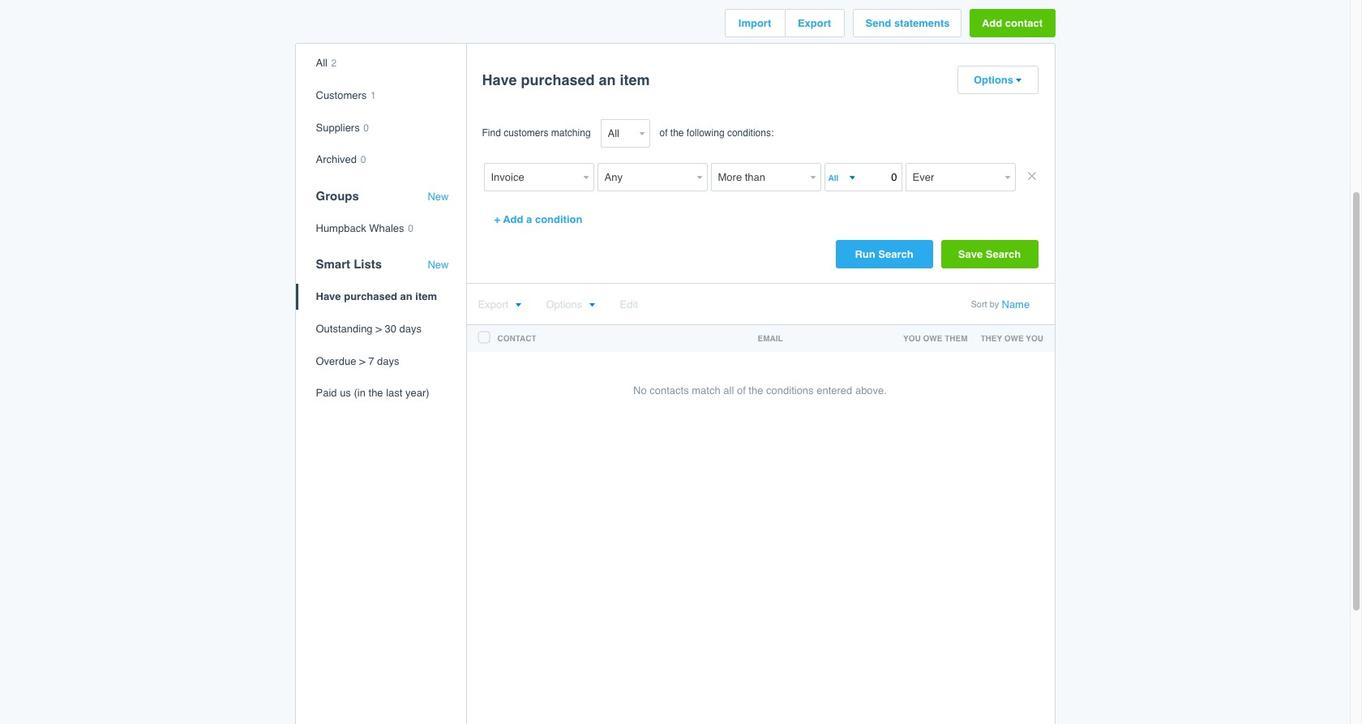 Task type: vqa. For each thing, say whether or not it's contained in the screenshot.


Task type: locate. For each thing, give the bounding box(es) containing it.
no contacts match all of the conditions entered above.
[[634, 385, 887, 397]]

an up the outstanding > 30 days
[[400, 291, 413, 303]]

0 vertical spatial options button
[[958, 67, 1038, 94]]

0 right archived at the top left of the page
[[361, 154, 366, 166]]

1 vertical spatial export
[[478, 299, 509, 311]]

new for smart lists
[[428, 259, 449, 271]]

1 horizontal spatial the
[[671, 128, 684, 139]]

customers
[[504, 128, 549, 139]]

have down smart
[[316, 291, 341, 303]]

purchased up the outstanding > 30 days
[[344, 291, 397, 303]]

0
[[364, 122, 369, 134], [361, 154, 366, 166], [408, 223, 414, 234]]

have up find
[[482, 72, 517, 89]]

save search
[[959, 249, 1022, 261]]

the left following
[[671, 128, 684, 139]]

0 vertical spatial new link
[[428, 190, 449, 203]]

an
[[599, 72, 616, 89], [400, 291, 413, 303]]

purchased up matching
[[521, 72, 595, 89]]

owe
[[924, 334, 943, 343], [1005, 334, 1024, 343]]

name button
[[1002, 299, 1030, 311]]

2 el image from the left
[[589, 303, 596, 309]]

export for export button to the top
[[798, 17, 832, 30]]

of
[[660, 128, 668, 139], [737, 385, 746, 397]]

new
[[428, 190, 449, 203], [428, 259, 449, 271]]

0 horizontal spatial have
[[316, 291, 341, 303]]

1 vertical spatial an
[[400, 291, 413, 303]]

find customers matching
[[482, 128, 591, 139]]

1 horizontal spatial export
[[798, 17, 832, 30]]

0 right the suppliers
[[364, 122, 369, 134]]

of right all
[[737, 385, 746, 397]]

1 horizontal spatial owe
[[1005, 334, 1024, 343]]

last
[[386, 387, 403, 399]]

entered
[[817, 385, 853, 397]]

1 horizontal spatial have purchased an item
[[482, 72, 650, 89]]

year)
[[406, 387, 430, 399]]

humpback
[[316, 222, 366, 234]]

export button right import button
[[786, 10, 844, 37]]

0 vertical spatial of
[[660, 128, 668, 139]]

0 horizontal spatial options button
[[546, 299, 596, 311]]

all
[[316, 57, 328, 69]]

archived 0
[[316, 153, 366, 166]]

matching
[[552, 128, 591, 139]]

0 vertical spatial options
[[974, 74, 1014, 86]]

add left the contact
[[982, 17, 1003, 30]]

save search button
[[941, 240, 1039, 269]]

search
[[879, 249, 914, 261], [986, 249, 1022, 261]]

0 vertical spatial new
[[428, 190, 449, 203]]

0 horizontal spatial item
[[416, 291, 437, 303]]

2 new link from the top
[[428, 259, 449, 272]]

new link
[[428, 190, 449, 203], [428, 259, 449, 272]]

export inside button
[[798, 17, 832, 30]]

days right 7
[[377, 355, 400, 367]]

the right (in
[[369, 387, 383, 399]]

1 vertical spatial options
[[546, 299, 583, 311]]

options button down the add contact button
[[958, 67, 1038, 94]]

export button up 'contact' at left
[[478, 299, 522, 311]]

0 horizontal spatial an
[[400, 291, 413, 303]]

None text field
[[484, 163, 580, 192], [826, 169, 847, 186], [484, 163, 580, 192], [826, 169, 847, 186]]

1 vertical spatial of
[[737, 385, 746, 397]]

item up the outstanding > 30 days
[[416, 291, 437, 303]]

1 new from the top
[[428, 190, 449, 203]]

edit
[[620, 299, 638, 311]]

1 horizontal spatial options
[[974, 74, 1014, 86]]

search inside run search button
[[879, 249, 914, 261]]

paid us (in the last year)
[[316, 387, 430, 399]]

send
[[866, 17, 892, 30]]

add right the +
[[503, 214, 524, 226]]

2 vertical spatial 0
[[408, 223, 414, 234]]

0 vertical spatial item
[[620, 72, 650, 89]]

1 vertical spatial new
[[428, 259, 449, 271]]

search inside save search button
[[986, 249, 1022, 261]]

2 new from the top
[[428, 259, 449, 271]]

whales
[[369, 222, 404, 234]]

0 vertical spatial an
[[599, 72, 616, 89]]

days right 30
[[400, 323, 422, 335]]

export right import button
[[798, 17, 832, 30]]

smart
[[316, 257, 350, 271]]

0 inside archived 0
[[361, 154, 366, 166]]

1 horizontal spatial export button
[[786, 10, 844, 37]]

0 vertical spatial >
[[376, 323, 382, 335]]

0 horizontal spatial options
[[546, 299, 583, 311]]

0 vertical spatial 0
[[364, 122, 369, 134]]

conditions
[[767, 385, 814, 397]]

export
[[798, 17, 832, 30], [478, 299, 509, 311]]

1 vertical spatial new link
[[428, 259, 449, 272]]

owe left the them
[[924, 334, 943, 343]]

1 vertical spatial have purchased an item
[[316, 291, 437, 303]]

1 horizontal spatial purchased
[[521, 72, 595, 89]]

of left following
[[660, 128, 668, 139]]

export button
[[786, 10, 844, 37], [478, 299, 522, 311]]

1 horizontal spatial >
[[376, 323, 382, 335]]

search right run
[[879, 249, 914, 261]]

send statements button
[[854, 10, 961, 37]]

1 horizontal spatial search
[[986, 249, 1022, 261]]

1
[[371, 90, 376, 101]]

2 horizontal spatial the
[[749, 385, 764, 397]]

the
[[671, 128, 684, 139], [749, 385, 764, 397], [369, 387, 383, 399]]

options button for of the following conditions:
[[958, 67, 1038, 94]]

days for outstanding > 30 days
[[400, 323, 422, 335]]

0 vertical spatial add
[[982, 17, 1003, 30]]

options button
[[958, 67, 1038, 94], [546, 299, 596, 311]]

item
[[620, 72, 650, 89], [416, 291, 437, 303]]

(in
[[354, 387, 366, 399]]

30
[[385, 323, 397, 335]]

you down name
[[1027, 334, 1044, 343]]

el image inside export button
[[515, 303, 522, 309]]

add
[[982, 17, 1003, 30], [503, 214, 524, 226]]

1 vertical spatial days
[[377, 355, 400, 367]]

by
[[990, 300, 1000, 310]]

0 vertical spatial purchased
[[521, 72, 595, 89]]

>
[[376, 323, 382, 335], [359, 355, 366, 367]]

0 horizontal spatial of
[[660, 128, 668, 139]]

2 you from the left
[[1027, 334, 1044, 343]]

0 horizontal spatial >
[[359, 355, 366, 367]]

0 vertical spatial export
[[798, 17, 832, 30]]

1 horizontal spatial of
[[737, 385, 746, 397]]

0 horizontal spatial export
[[478, 299, 509, 311]]

owe right they
[[1005, 334, 1024, 343]]

have purchased an item up the outstanding > 30 days
[[316, 291, 437, 303]]

el image left edit button
[[589, 303, 596, 309]]

have
[[482, 72, 517, 89], [316, 291, 341, 303]]

1 vertical spatial purchased
[[344, 291, 397, 303]]

have purchased an item
[[482, 72, 650, 89], [316, 291, 437, 303]]

you owe them
[[904, 334, 968, 343]]

us
[[340, 387, 351, 399]]

0 horizontal spatial add
[[503, 214, 524, 226]]

1 horizontal spatial have
[[482, 72, 517, 89]]

+
[[494, 214, 501, 226]]

lists
[[354, 257, 382, 271]]

> for overdue
[[359, 355, 366, 367]]

0 vertical spatial have purchased an item
[[482, 72, 650, 89]]

2 search from the left
[[986, 249, 1022, 261]]

0 vertical spatial have
[[482, 72, 517, 89]]

contact
[[1006, 17, 1043, 30]]

0 horizontal spatial el image
[[515, 303, 522, 309]]

1 horizontal spatial item
[[620, 72, 650, 89]]

overdue
[[316, 355, 356, 367]]

None text field
[[597, 163, 693, 192], [711, 163, 807, 192], [825, 163, 903, 192], [906, 163, 1001, 192], [597, 163, 693, 192], [711, 163, 807, 192], [825, 163, 903, 192], [906, 163, 1001, 192]]

1 horizontal spatial add
[[982, 17, 1003, 30]]

options button left edit button
[[546, 299, 596, 311]]

contact
[[498, 334, 537, 343]]

> left 7
[[359, 355, 366, 367]]

1 el image from the left
[[515, 303, 522, 309]]

1 you from the left
[[904, 334, 921, 343]]

purchased
[[521, 72, 595, 89], [344, 291, 397, 303]]

0 inside humpback whales 0
[[408, 223, 414, 234]]

item up all text box
[[620, 72, 650, 89]]

have purchased an item up matching
[[482, 72, 650, 89]]

customers 1
[[316, 89, 376, 101]]

1 horizontal spatial el image
[[589, 303, 596, 309]]

options inside button
[[974, 74, 1014, 86]]

0 horizontal spatial purchased
[[344, 291, 397, 303]]

search right save
[[986, 249, 1022, 261]]

owe for they
[[1005, 334, 1024, 343]]

0 horizontal spatial search
[[879, 249, 914, 261]]

options left edit button
[[546, 299, 583, 311]]

options left el icon
[[974, 74, 1014, 86]]

options for email
[[546, 299, 583, 311]]

of the following conditions:
[[660, 128, 774, 139]]

0 horizontal spatial owe
[[924, 334, 943, 343]]

1 horizontal spatial an
[[599, 72, 616, 89]]

paid
[[316, 387, 337, 399]]

0 right whales
[[408, 223, 414, 234]]

all 2
[[316, 57, 337, 69]]

an up all text box
[[599, 72, 616, 89]]

1 vertical spatial options button
[[546, 299, 596, 311]]

1 horizontal spatial you
[[1027, 334, 1044, 343]]

they owe you
[[981, 334, 1044, 343]]

1 owe from the left
[[924, 334, 943, 343]]

el image
[[515, 303, 522, 309], [589, 303, 596, 309]]

el image
[[1016, 78, 1022, 84]]

0 horizontal spatial you
[[904, 334, 921, 343]]

the right all
[[749, 385, 764, 397]]

days
[[400, 323, 422, 335], [377, 355, 400, 367]]

export up 'contact' at left
[[478, 299, 509, 311]]

1 vertical spatial >
[[359, 355, 366, 367]]

0 horizontal spatial export button
[[478, 299, 522, 311]]

1 horizontal spatial options button
[[958, 67, 1038, 94]]

el image up 'contact' at left
[[515, 303, 522, 309]]

owe for you
[[924, 334, 943, 343]]

2 owe from the left
[[1005, 334, 1024, 343]]

1 vertical spatial 0
[[361, 154, 366, 166]]

> left 30
[[376, 323, 382, 335]]

1 vertical spatial item
[[416, 291, 437, 303]]

1 new link from the top
[[428, 190, 449, 203]]

1 search from the left
[[879, 249, 914, 261]]

you left the them
[[904, 334, 921, 343]]

you
[[904, 334, 921, 343], [1027, 334, 1044, 343]]

0 vertical spatial export button
[[786, 10, 844, 37]]

All text field
[[601, 120, 636, 148]]

0 inside suppliers 0
[[364, 122, 369, 134]]

suppliers
[[316, 121, 360, 134]]

options
[[974, 74, 1014, 86], [546, 299, 583, 311]]

0 vertical spatial days
[[400, 323, 422, 335]]

condition
[[535, 214, 583, 226]]

2
[[331, 58, 337, 69]]



Task type: describe. For each thing, give the bounding box(es) containing it.
options for of the following conditions:
[[974, 74, 1014, 86]]

0 horizontal spatial have purchased an item
[[316, 291, 437, 303]]

7
[[368, 355, 374, 367]]

smart lists
[[316, 257, 382, 271]]

run search
[[855, 249, 914, 261]]

following
[[687, 128, 725, 139]]

+ add a condition button
[[482, 206, 595, 234]]

they
[[981, 334, 1003, 343]]

overdue > 7 days
[[316, 355, 400, 367]]

conditions:
[[728, 128, 774, 139]]

days for overdue > 7 days
[[377, 355, 400, 367]]

humpback whales 0
[[316, 222, 414, 234]]

statements
[[895, 17, 950, 30]]

new for groups
[[428, 190, 449, 203]]

archived
[[316, 153, 357, 166]]

el image for options
[[589, 303, 596, 309]]

outstanding
[[316, 323, 373, 335]]

edit button
[[620, 299, 638, 311]]

el image for export
[[515, 303, 522, 309]]

new link for groups
[[428, 190, 449, 203]]

sort
[[971, 300, 988, 310]]

above.
[[856, 385, 887, 397]]

save
[[959, 249, 983, 261]]

import
[[739, 17, 772, 30]]

options button for email
[[546, 299, 596, 311]]

+ add a condition
[[494, 214, 583, 226]]

0 horizontal spatial the
[[369, 387, 383, 399]]

run search button
[[836, 240, 933, 269]]

search for run search
[[879, 249, 914, 261]]

them
[[945, 334, 968, 343]]

> for outstanding
[[376, 323, 382, 335]]

export for bottom export button
[[478, 299, 509, 311]]

contacts
[[650, 385, 689, 397]]

run
[[855, 249, 876, 261]]

outstanding > 30 days
[[316, 323, 422, 335]]

suppliers 0
[[316, 121, 369, 134]]

1 vertical spatial add
[[503, 214, 524, 226]]

import button
[[726, 10, 785, 37]]

email
[[758, 334, 783, 343]]

1 vertical spatial export button
[[478, 299, 522, 311]]

add contact button
[[970, 9, 1056, 38]]

0 for suppliers
[[364, 122, 369, 134]]

match
[[692, 385, 721, 397]]

search for save search
[[986, 249, 1022, 261]]

no
[[634, 385, 647, 397]]

name
[[1002, 299, 1030, 311]]

new link for smart lists
[[428, 259, 449, 272]]

all
[[724, 385, 734, 397]]

groups
[[316, 189, 359, 203]]

send statements
[[866, 17, 950, 30]]

customers
[[316, 89, 367, 101]]

sort by name
[[971, 299, 1030, 311]]

find
[[482, 128, 501, 139]]

add contact
[[982, 17, 1043, 30]]

1 vertical spatial have
[[316, 291, 341, 303]]

0 for archived
[[361, 154, 366, 166]]

a
[[527, 214, 532, 226]]



